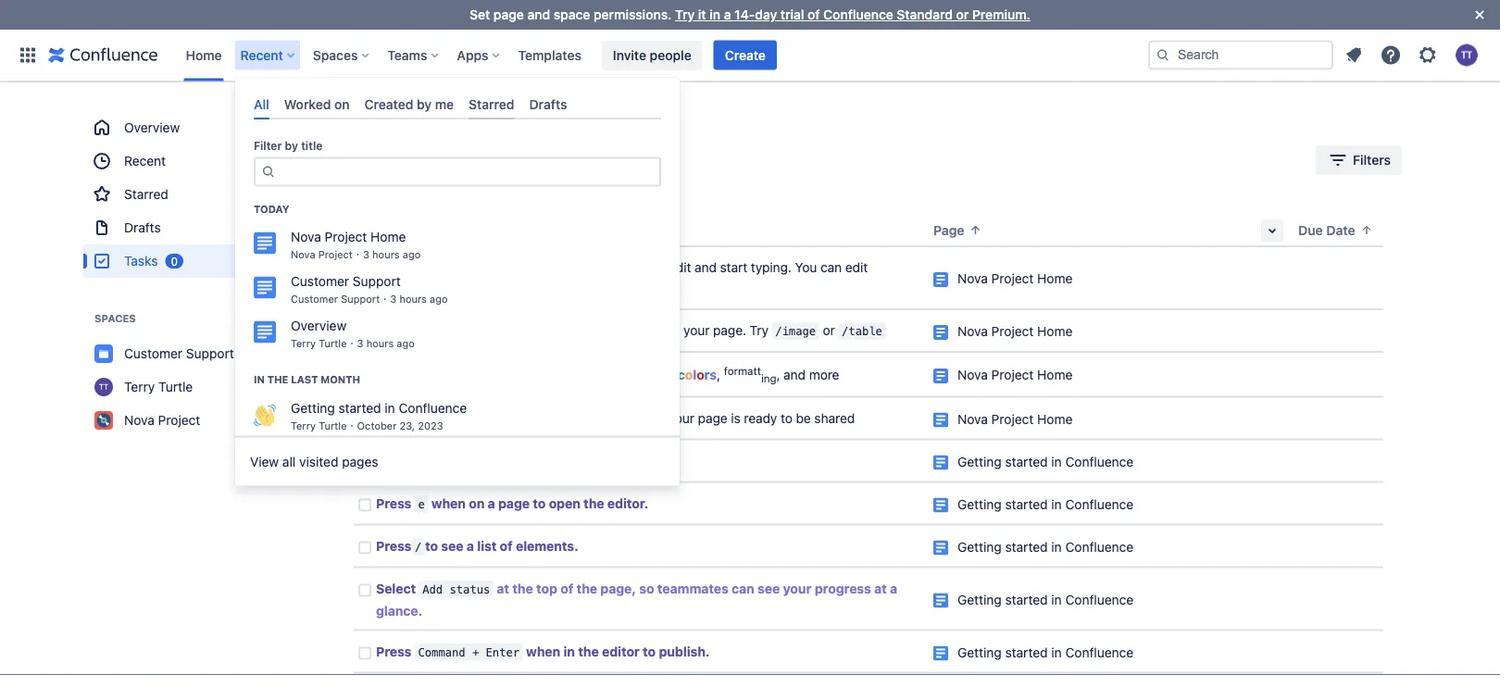 Task type: locate. For each thing, give the bounding box(es) containing it.
0 horizontal spatial edit
[[669, 260, 691, 275]]

1 vertical spatial page
[[698, 410, 727, 425]]

can right you
[[821, 260, 842, 275]]

overview up recent link at the left of the page
[[124, 120, 180, 135]]

see down anywhere.
[[429, 323, 450, 338]]

me down teams dropdown button
[[435, 96, 454, 112]]

1 horizontal spatial at
[[874, 581, 887, 596]]

1 horizontal spatial by
[[417, 96, 432, 112]]

spaces inside popup button
[[313, 47, 358, 63]]

be
[[796, 410, 811, 425]]

tab list down created by me
[[313, 145, 587, 175]]

terry up nova project
[[124, 379, 155, 394]]

7 page title icon image from the top
[[933, 540, 948, 555]]

can right the you
[[618, 323, 639, 338]]

・ up hit
[[380, 293, 390, 305]]

2 click from the top
[[376, 410, 405, 425]]

all right view
[[282, 454, 296, 469]]

invite people button
[[602, 40, 703, 70]]

turtle inside today 'element'
[[319, 338, 347, 350]]

your inside on your keyboard to edit and start typing. you can edit anywhere.
[[565, 260, 592, 275]]

0 vertical spatial hours
[[372, 249, 400, 261]]

turtle up month
[[319, 338, 347, 350]]

getting for to see a list of elements.
[[958, 539, 1002, 554]]

r
[[704, 367, 710, 383]]

page left open
[[498, 495, 530, 511]]

due
[[1298, 223, 1323, 238]]

page,
[[600, 581, 636, 596]]

0 horizontal spatial created
[[365, 96, 413, 112]]

1 horizontal spatial ,
[[717, 367, 720, 383]]

your right save
[[498, 410, 524, 425]]

press left e
[[376, 495, 412, 511]]

overview inside today 'element'
[[291, 318, 347, 334]]

3 for customer support
[[390, 293, 397, 305]]

getting started in confluence link for at the top of the page, so teammates can see your progress at a glance.
[[958, 592, 1134, 607]]

getting started in confluence link for when in the editor to publish.
[[958, 644, 1134, 660]]

the left the top
[[512, 581, 533, 596]]

0 horizontal spatial o
[[685, 367, 693, 383]]

customer
[[291, 274, 349, 289], [291, 293, 338, 305], [124, 346, 182, 361]]

tab list containing assigned to me
[[313, 145, 587, 175]]

2 vertical spatial ago
[[397, 338, 415, 350]]

1 edit from the left
[[669, 260, 691, 275]]

press down glance.
[[376, 644, 412, 659]]

close
[[412, 412, 446, 425]]

0 horizontal spatial on
[[334, 96, 350, 112]]

drafts inside tab list
[[529, 96, 567, 112]]

me for created by me 18
[[541, 152, 560, 168]]

1 vertical spatial turtle
[[158, 379, 193, 394]]

2 vertical spatial terry
[[291, 420, 316, 432]]

the right in
[[267, 374, 288, 386]]

at right progress
[[874, 581, 887, 596]]

0 vertical spatial overview
[[124, 120, 180, 135]]

1 horizontal spatial /
[[415, 540, 422, 553]]

5 getting started in confluence link from the top
[[958, 644, 1134, 660]]

terry
[[291, 338, 316, 350], [124, 379, 155, 394], [291, 420, 316, 432]]

to up select add status
[[425, 538, 438, 553]]

when left is on the left of page
[[633, 410, 665, 425]]

select add status
[[376, 581, 490, 596]]

the
[[408, 260, 428, 275], [470, 323, 489, 338], [267, 374, 288, 386], [584, 495, 604, 511], [512, 581, 533, 596], [577, 581, 597, 596], [578, 644, 599, 659]]

all left types
[[453, 323, 466, 338]]

see inside at the top of the page, so teammates can see your progress at a glance.
[[758, 581, 780, 596]]

1 vertical spatial 3
[[390, 293, 397, 305]]

draft
[[528, 410, 556, 425]]

press up select
[[376, 538, 412, 553]]

list
[[477, 538, 497, 553]]

confluence image
[[48, 44, 158, 66], [48, 44, 158, 66]]

add
[[423, 582, 443, 596]]

2 vertical spatial 3
[[357, 338, 363, 350]]

0 horizontal spatial all
[[282, 454, 296, 469]]

1 vertical spatial click
[[376, 410, 405, 425]]

o left r
[[685, 367, 693, 383]]

2 vertical spatial support
[[186, 346, 234, 361]]

3 for overview
[[357, 338, 363, 350]]

23,
[[400, 420, 415, 432]]

0 vertical spatial try
[[675, 7, 695, 22]]

0 vertical spatial spaces
[[313, 47, 358, 63]]

to inside on your keyboard to edit and start typing. you can edit anywhere.
[[653, 260, 665, 275]]

formatt
[[724, 364, 761, 377]]

standard
[[897, 7, 953, 22]]

support up terry turtle link
[[186, 346, 234, 361]]

hours for overview
[[366, 338, 394, 350]]

2 vertical spatial can
[[732, 581, 754, 596]]

me left 18
[[541, 152, 560, 168]]

2 vertical spatial on
[[469, 495, 485, 511]]

2 vertical spatial customer
[[124, 346, 182, 361]]

1 vertical spatial see
[[441, 538, 464, 553]]

1 vertical spatial overview
[[291, 318, 347, 334]]

created left 18
[[472, 152, 520, 168]]

create link
[[714, 40, 777, 70]]

0 vertical spatial click
[[376, 260, 405, 275]]

turtle for terry turtle
[[158, 379, 193, 394]]

by for created by me
[[417, 96, 432, 112]]

1 horizontal spatial when
[[526, 644, 560, 659]]

0 vertical spatial /
[[400, 325, 407, 338]]

0 horizontal spatial starred
[[124, 187, 168, 202]]

edit right you
[[845, 260, 868, 275]]

when right enter
[[526, 644, 560, 659]]

1 vertical spatial all
[[282, 454, 296, 469]]

0 vertical spatial 3
[[363, 249, 369, 261]]

by
[[417, 96, 432, 112], [285, 140, 298, 153], [523, 152, 538, 168]]

recent up all
[[240, 47, 283, 63]]

0 horizontal spatial /
[[400, 325, 407, 338]]

1 o from the left
[[685, 367, 693, 383]]

support
[[353, 274, 401, 289], [341, 293, 380, 305], [186, 346, 234, 361]]

1 vertical spatial and
[[695, 260, 717, 275]]

1 vertical spatial customer support
[[124, 346, 234, 361]]

at right status
[[497, 581, 509, 596]]

0 vertical spatial when
[[633, 410, 665, 425]]

1 press from the top
[[376, 453, 415, 468]]

tasks down 'drafts' link
[[124, 253, 158, 269]]

3 up hit
[[390, 293, 397, 305]]

typing.
[[751, 260, 792, 275]]

1 vertical spatial hours
[[399, 293, 427, 305]]

search image
[[1156, 48, 1171, 63]]

・ up pages
[[347, 420, 357, 432]]

your left progress
[[783, 581, 812, 596]]

of inside at the top of the page, so teammates can see your progress at a glance.
[[561, 581, 573, 596]]

0 horizontal spatial tasks
[[124, 253, 158, 269]]

drafts
[[529, 96, 567, 112], [124, 220, 161, 235]]

start
[[720, 260, 747, 275]]

on right ✏️
[[547, 260, 562, 275]]

2 horizontal spatial and
[[784, 367, 806, 383]]

of right trial
[[808, 7, 820, 22]]

starred
[[469, 96, 514, 112], [124, 187, 168, 202]]

0
[[439, 152, 448, 168], [171, 255, 178, 268]]

worked
[[284, 96, 331, 112]]

of right the top
[[561, 581, 573, 596]]

/ down e
[[415, 540, 422, 553]]

your profile and preferences image
[[1456, 44, 1478, 66]]

group
[[83, 111, 306, 278]]

customer support inside today 'element'
[[291, 274, 401, 289]]

started for at the top of the page, so teammates can see your progress at a glance.
[[1005, 592, 1048, 607]]

8 page title icon image from the top
[[933, 593, 948, 608]]

space
[[554, 7, 590, 22]]

1 vertical spatial tasks
[[124, 253, 158, 269]]

of
[[808, 7, 820, 22], [529, 323, 540, 338], [500, 538, 513, 553], [561, 581, 573, 596]]

/ inside press / to see a list of elements.
[[415, 540, 422, 553]]

0 horizontal spatial recent
[[124, 153, 166, 169]]

0 horizontal spatial customer support
[[124, 346, 234, 361]]

terry for terry turtle
[[124, 379, 155, 394]]

the left page,
[[577, 581, 597, 596]]

2 horizontal spatial by
[[523, 152, 538, 168]]

1 horizontal spatial spaces
[[313, 47, 358, 63]]

getting for when in the editor to publish.
[[958, 644, 1002, 660]]

e
[[418, 497, 425, 511]]

edit
[[669, 260, 691, 275], [845, 260, 868, 275]]

0 vertical spatial on
[[334, 96, 350, 112]]

of right types
[[529, 323, 540, 338]]

1 vertical spatial tab list
[[313, 145, 587, 175]]

a right progress
[[890, 581, 897, 596]]

all
[[453, 323, 466, 338], [282, 454, 296, 469]]

customer support up terry turtle link
[[124, 346, 234, 361]]

when right e
[[431, 495, 466, 511]]

0 horizontal spatial 0
[[171, 255, 178, 268]]

3 left hit
[[357, 338, 363, 350]]

group containing overview
[[83, 111, 306, 278]]

1 vertical spatial /
[[415, 540, 422, 553]]

terry for terry turtle ・ 3 hours ago
[[291, 338, 316, 350]]

created down teams
[[365, 96, 413, 112]]

starred down recent link at the left of the page
[[124, 187, 168, 202]]

14-
[[734, 7, 755, 22]]

due date
[[1298, 223, 1356, 238]]

your left page.
[[684, 323, 710, 338]]

3 , from the left
[[777, 367, 780, 383]]

2 horizontal spatial when
[[633, 410, 665, 425]]

and left "start"
[[695, 260, 717, 275]]

see for a
[[441, 538, 464, 553]]

spaces up "terry turtle"
[[94, 313, 136, 325]]

✏️
[[498, 260, 511, 275]]

0 vertical spatial and
[[527, 7, 550, 22]]

1 horizontal spatial tasks
[[335, 114, 372, 127]]

getting for when on a page to open the editor.
[[958, 496, 1002, 512]]

/
[[400, 325, 407, 338], [415, 540, 422, 553]]

/ right hit
[[400, 325, 407, 338]]

nova project home link for to save your draft or
[[958, 411, 1073, 426]]

nova project
[[124, 413, 200, 428]]

click left close
[[376, 410, 405, 425]]

1 vertical spatial customer
[[291, 293, 338, 305]]

/ inside hit / to see all the types of content you can add to your page. try /image or /table
[[400, 325, 407, 338]]

1 vertical spatial ago
[[430, 293, 448, 305]]

banner
[[0, 29, 1500, 81]]

edit left "start"
[[669, 260, 691, 275]]

apps button
[[451, 40, 507, 70]]

and
[[527, 7, 550, 22], [695, 260, 717, 275], [784, 367, 806, 383]]

nova project home for to see all the types of content you can add to your page. try
[[958, 324, 1073, 339]]

, right formatt
[[777, 367, 780, 383]]

try left it
[[675, 7, 695, 22]]

2 , from the left
[[717, 367, 720, 383]]

ago right hit
[[397, 338, 415, 350]]

on right the 'worked' on the left of page
[[334, 96, 350, 112]]

recent link
[[83, 144, 306, 178]]

view all visited pages
[[250, 454, 378, 469]]

try right page.
[[750, 323, 768, 338]]

0 vertical spatial ago
[[403, 249, 421, 261]]

2 nova project home from the top
[[958, 324, 1073, 339]]

0 horizontal spatial at
[[497, 581, 509, 596]]

2 at from the left
[[874, 581, 887, 596]]

turtle
[[319, 338, 347, 350], [158, 379, 193, 394], [319, 420, 347, 432]]

1 horizontal spatial 0
[[439, 152, 448, 168]]

tab list containing all
[[246, 89, 669, 120]]

1 horizontal spatial customer support
[[291, 274, 401, 289]]

1 getting started in confluence link from the top
[[958, 454, 1134, 469]]

nova project home
[[958, 271, 1073, 286], [958, 324, 1073, 339], [958, 367, 1073, 383], [958, 411, 1073, 426]]

recent
[[240, 47, 283, 63], [124, 153, 166, 169]]

1 vertical spatial recent
[[124, 153, 166, 169]]

terry inside today 'element'
[[291, 338, 316, 350]]

nova inside "link"
[[124, 413, 154, 428]]

9 page title icon image from the top
[[933, 646, 948, 661]]

1 horizontal spatial on
[[469, 495, 485, 511]]

support up the customer support ・ 3 hours ago
[[353, 274, 401, 289]]

tasks down worked on
[[335, 114, 372, 127]]

,
[[671, 367, 674, 383], [717, 367, 720, 383], [777, 367, 780, 383]]

2 press from the top
[[376, 495, 412, 511]]

and right ing
[[784, 367, 806, 383]]

to right the keyboard at the left of the page
[[653, 260, 665, 275]]

1 vertical spatial 0
[[171, 255, 178, 268]]

unstar this space image
[[280, 346, 294, 361]]

spaces up worked on
[[313, 47, 358, 63]]

0 horizontal spatial overview
[[124, 120, 180, 135]]

create
[[725, 47, 766, 63]]

filters
[[1353, 152, 1391, 168]]

2 vertical spatial when
[[526, 644, 560, 659]]

a left list
[[467, 538, 474, 553]]

/ for hit
[[400, 325, 407, 338]]

s
[[710, 367, 717, 383]]

see left progress
[[758, 581, 780, 596]]

turtle up visited
[[319, 420, 347, 432]]

top
[[536, 581, 557, 596]]

0 vertical spatial created
[[365, 96, 413, 112]]

filter
[[254, 140, 282, 153]]

by down teams dropdown button
[[417, 96, 432, 112]]

/table
[[842, 325, 882, 338]]

elements.
[[516, 538, 579, 553]]

/image
[[775, 325, 816, 338]]

teams
[[387, 47, 427, 63]]

1 vertical spatial created
[[472, 152, 520, 168]]

status
[[450, 582, 490, 596]]

Search field
[[1148, 40, 1334, 70]]

2 getting started in confluence link from the top
[[958, 496, 1134, 512]]

unstar this space image
[[280, 380, 294, 394]]

global element
[[11, 29, 1145, 81]]

recent inside dropdown button
[[240, 47, 283, 63]]

0 down created by me
[[439, 152, 448, 168]]

2 nova project home link from the top
[[958, 324, 1073, 339]]

getting started in confluence
[[291, 400, 467, 416], [958, 454, 1134, 469], [958, 496, 1134, 512], [958, 539, 1134, 554], [958, 592, 1134, 607], [958, 644, 1134, 660]]

・ left hit
[[347, 338, 357, 350]]

0 horizontal spatial by
[[285, 140, 298, 153]]

3 down description
[[363, 249, 369, 261]]

0 vertical spatial tasks
[[335, 114, 372, 127]]

home link
[[180, 40, 227, 70]]

0 horizontal spatial try
[[675, 7, 695, 22]]

4 getting started in confluence link from the top
[[958, 592, 1134, 607]]

drafts down starred link at left
[[124, 220, 161, 235]]

nova project home link
[[958, 271, 1073, 286], [958, 324, 1073, 339], [958, 367, 1073, 383], [958, 411, 1073, 426]]

0 vertical spatial customer support
[[291, 274, 401, 289]]

permissions.
[[594, 7, 672, 22]]

0 vertical spatial customer
[[291, 274, 349, 289]]

and left space
[[527, 7, 550, 22]]

0 horizontal spatial can
[[618, 323, 639, 338]]

day
[[755, 7, 777, 22]]

or
[[956, 7, 969, 22], [515, 260, 527, 275], [823, 323, 835, 338], [560, 410, 572, 425]]

customer support up the customer support ・ 3 hours ago
[[291, 274, 401, 289]]

spaces
[[313, 47, 358, 63], [94, 313, 136, 325]]

terry up view all visited pages
[[291, 420, 316, 432]]

1 vertical spatial spaces
[[94, 313, 136, 325]]

0 vertical spatial tab list
[[246, 89, 669, 120]]

is
[[731, 410, 741, 425]]

click up anywhere.
[[376, 260, 405, 275]]

templates link
[[513, 40, 587, 70]]

0 vertical spatial see
[[429, 323, 450, 338]]

terry down create a space icon
[[291, 338, 316, 350]]

0 vertical spatial terry
[[291, 338, 316, 350]]

1 horizontal spatial o
[[697, 367, 704, 383]]

0 vertical spatial drafts
[[529, 96, 567, 112]]

tasks
[[335, 114, 372, 127], [124, 253, 158, 269]]

started
[[338, 400, 381, 416], [1005, 454, 1048, 469], [1005, 496, 1048, 512], [1005, 539, 1048, 554], [1005, 592, 1048, 607], [1005, 644, 1048, 660]]

overview up terry turtle ・ 3 hours ago
[[291, 318, 347, 334]]

4 press from the top
[[376, 644, 412, 659]]

started for when in the editor to publish.
[[1005, 644, 1048, 660]]

click for click close to save your draft or
[[376, 410, 405, 425]]

by left the title
[[285, 140, 298, 153]]

terry turtle ・ 3 hours ago
[[291, 338, 415, 350]]

to right add
[[668, 323, 680, 338]]

to left save
[[453, 410, 464, 425]]

press for press
[[376, 453, 415, 468]]

0 horizontal spatial ,
[[671, 367, 674, 383]]

o
[[685, 367, 693, 383], [697, 367, 704, 383]]

0 horizontal spatial and
[[527, 7, 550, 22]]

1 click from the top
[[376, 260, 405, 275]]

ago down pencil
[[430, 293, 448, 305]]

at
[[497, 581, 509, 596], [874, 581, 887, 596]]

0 vertical spatial 0
[[439, 152, 448, 168]]

・ down description
[[353, 249, 363, 261]]

:wave: image
[[254, 404, 276, 427]]

3 press from the top
[[376, 538, 412, 553]]

people
[[650, 47, 691, 63]]

1 nova project home link from the top
[[958, 271, 1073, 286]]

3
[[363, 249, 369, 261], [390, 293, 397, 305], [357, 338, 363, 350]]

support up hit
[[341, 293, 380, 305]]

4 nova project home link from the top
[[958, 411, 1073, 426]]

2 vertical spatial turtle
[[319, 420, 347, 432]]

1 horizontal spatial can
[[732, 581, 754, 596]]

2 horizontal spatial ,
[[777, 367, 780, 383]]

0 vertical spatial page
[[493, 7, 524, 22]]

, left 'c'
[[671, 367, 674, 383]]

ascending sorting icon page image
[[968, 223, 983, 237]]

3 nova project home from the top
[[958, 367, 1073, 383]]

, right r
[[717, 367, 720, 383]]

page left is on the left of page
[[698, 410, 727, 425]]

0 inside 'group'
[[171, 255, 178, 268]]

1 horizontal spatial and
[[695, 260, 717, 275]]

tab list down apps
[[246, 89, 669, 120]]

1 horizontal spatial starred
[[469, 96, 514, 112]]

or right ✏️
[[515, 260, 527, 275]]

getting started in confluence link for to see a list of elements.
[[958, 539, 1134, 554]]

press down the 23,
[[376, 453, 415, 468]]

3 nova project home link from the top
[[958, 367, 1073, 383]]

4 nova project home from the top
[[958, 411, 1073, 426]]

page title icon image
[[933, 272, 948, 287], [933, 325, 948, 340], [933, 369, 948, 384], [933, 413, 948, 427], [933, 455, 948, 470], [933, 498, 948, 513], [933, 540, 948, 555], [933, 593, 948, 608], [933, 646, 948, 661]]

0 vertical spatial support
[[353, 274, 401, 289]]

press for press e when on a page to open the editor.
[[376, 495, 412, 511]]

0 horizontal spatial when
[[431, 495, 466, 511]]

confluence
[[823, 7, 893, 22], [399, 400, 467, 416], [1065, 454, 1134, 469], [1065, 496, 1134, 512], [1065, 539, 1134, 554], [1065, 592, 1134, 607], [1065, 644, 1134, 660]]

shared
[[814, 410, 855, 425]]

2 horizontal spatial can
[[821, 260, 842, 275]]

it
[[698, 7, 706, 22]]

1 horizontal spatial recent
[[240, 47, 283, 63]]

3 getting started in confluence link from the top
[[958, 539, 1134, 554]]

2 horizontal spatial on
[[547, 260, 562, 275]]

to right assigned
[[402, 152, 414, 168]]

1 vertical spatial starred
[[124, 187, 168, 202]]

teammates
[[657, 581, 729, 596]]

me for created by me
[[435, 96, 454, 112]]

tasks inside 'group'
[[124, 253, 158, 269]]

types
[[492, 323, 525, 338]]

to left be
[[781, 410, 793, 425]]

0 vertical spatial can
[[821, 260, 842, 275]]

me right assigned
[[418, 152, 436, 168]]

your left the keyboard at the left of the page
[[565, 260, 592, 275]]

2 vertical spatial hours
[[366, 338, 394, 350]]

see
[[429, 323, 450, 338], [441, 538, 464, 553], [758, 581, 780, 596]]

tab list
[[246, 89, 669, 120], [313, 145, 587, 175]]

drafts down templates link
[[529, 96, 567, 112]]

nova project home nova project ・ 3 hours ago
[[291, 229, 421, 261]]

home for hit
[[1037, 324, 1073, 339]]

title
[[301, 140, 323, 153]]



Task type: vqa. For each thing, say whether or not it's contained in the screenshot.
tab list to the top
yes



Task type: describe. For each thing, give the bounding box(es) containing it.
all
[[254, 96, 269, 112]]

created for created by me 18
[[472, 152, 520, 168]]

nova project home link for to see all the types of content you can add to your page. try
[[958, 324, 1073, 339]]

started for when on a page to open the editor.
[[1005, 496, 1048, 512]]

hit
[[376, 323, 393, 338]]

turtle for terry turtle ・ 3 hours ago
[[319, 338, 347, 350]]

Filter by title text field
[[282, 159, 648, 185]]

banner containing home
[[0, 29, 1500, 81]]

pencil
[[431, 260, 466, 275]]

in
[[254, 374, 265, 386]]

terry turtle link
[[83, 370, 306, 404]]

:wave: image
[[254, 404, 276, 427]]

click for click the pencil icon ✏️ or
[[376, 260, 405, 275]]

create a space image
[[276, 307, 298, 330]]

press for press command + enter when in the editor to publish.
[[376, 644, 412, 659]]

view all visited pages link
[[235, 443, 680, 480]]

getting started in confluence for when in the editor to publish.
[[958, 644, 1134, 660]]

・ inside nova project home nova project ・ 3 hours ago
[[353, 249, 363, 261]]

to right editor
[[643, 644, 656, 659]]

a inside at the top of the page, so teammates can see your progress at a glance.
[[890, 581, 897, 596]]

・ for getting started in confluence
[[347, 420, 357, 432]]

so
[[639, 581, 654, 596]]

view
[[250, 454, 279, 469]]

and inside , c o l o r s , formatt ing , and more
[[784, 367, 806, 383]]

click close to save your draft or
[[376, 410, 575, 425]]

trial
[[781, 7, 804, 22]]

on your keyboard to edit and start typing. you can edit anywhere.
[[376, 260, 871, 297]]

getting started in confluence for when on a page to open the editor.
[[958, 496, 1134, 512]]

starred inside tab list
[[469, 96, 514, 112]]

1 page title icon image from the top
[[933, 272, 948, 287]]

keyboard
[[595, 260, 650, 275]]

nova project link
[[83, 404, 306, 437]]

in the last month
[[254, 374, 360, 386]]

set page and space permissions. try it in a 14-day trial of confluence standard or premium.
[[470, 7, 1031, 22]]

getting for at the top of the page, so teammates can see your progress at a glance.
[[958, 592, 1002, 607]]

terry turtle
[[124, 379, 193, 394]]

press / to see a list of elements.
[[376, 538, 579, 553]]

me for assigned to me 0
[[418, 152, 436, 168]]

date
[[1326, 223, 1356, 238]]

1 at from the left
[[497, 581, 509, 596]]

to left open
[[533, 495, 546, 511]]

5 page title icon image from the top
[[933, 455, 948, 470]]

created by me
[[365, 96, 454, 112]]

press for press / to see a list of elements.
[[376, 538, 412, 553]]

or right /image
[[823, 323, 835, 338]]

more
[[809, 367, 839, 383]]

18
[[563, 152, 579, 168]]

3 page title icon image from the top
[[933, 369, 948, 384]]

your inside at the top of the page, so teammates can see your progress at a glance.
[[783, 581, 812, 596]]

created by me 18
[[472, 152, 579, 168]]

2 vertical spatial page
[[498, 495, 530, 511]]

select
[[376, 581, 416, 596]]

turtle for terry turtle ・ october 23, 2023
[[319, 420, 347, 432]]

help icon image
[[1380, 44, 1402, 66]]

command
[[418, 645, 465, 659]]

teams button
[[382, 40, 446, 70]]

+
[[472, 645, 479, 659]]

all inside view all visited pages link
[[282, 454, 296, 469]]

filters button
[[1316, 145, 1402, 175]]

open
[[549, 495, 580, 511]]

to right hit
[[413, 323, 425, 338]]

recent button
[[235, 40, 302, 70]]

customer support ・ 3 hours ago
[[291, 293, 448, 305]]

ascending sorting icon date image
[[1359, 223, 1374, 237]]

・ for customer support
[[380, 293, 390, 305]]

by for created by me 18
[[523, 152, 538, 168]]

0 vertical spatial all
[[453, 323, 466, 338]]

recent inside 'group'
[[124, 153, 166, 169]]

hours inside nova project home nova project ・ 3 hours ago
[[372, 249, 400, 261]]

at the top of the page, so teammates can see your progress at a glance.
[[376, 581, 901, 618]]

save
[[468, 410, 495, 425]]

ago inside nova project home nova project ・ 3 hours ago
[[403, 249, 421, 261]]

ago for customer support
[[430, 293, 448, 305]]

/ for press
[[415, 540, 422, 553]]

1 horizontal spatial try
[[750, 323, 768, 338]]

progress
[[815, 581, 871, 596]]

set
[[470, 7, 490, 22]]

you
[[593, 323, 614, 338]]

click the pencil icon ✏️ or
[[376, 260, 530, 275]]

started for to see a list of elements.
[[1005, 539, 1048, 554]]

ready
[[744, 410, 777, 425]]

you
[[795, 260, 817, 275]]

1 vertical spatial can
[[618, 323, 639, 338]]

can inside at the top of the page, so teammates can see your progress at a glance.
[[732, 581, 754, 596]]

1 nova project home from the top
[[958, 271, 1073, 286]]

getting started in confluence for at the top of the page, so teammates can see your progress at a glance.
[[958, 592, 1134, 607]]

on inside on your keyboard to edit and start typing. you can edit anywhere.
[[547, 260, 562, 275]]

2 edit from the left
[[845, 260, 868, 275]]

premium.
[[972, 7, 1031, 22]]

see for all
[[429, 323, 450, 338]]

and inside on your keyboard to edit and start typing. you can edit anywhere.
[[695, 260, 717, 275]]

nova project home for ,
[[958, 367, 1073, 383]]

the up anywhere.
[[408, 260, 428, 275]]

pages
[[342, 454, 378, 469]]

notification icon image
[[1343, 44, 1365, 66]]

templates
[[518, 47, 581, 63]]

your down 'c'
[[668, 410, 694, 425]]

today
[[254, 203, 289, 215]]

last
[[291, 374, 318, 386]]

1 vertical spatial when
[[431, 495, 466, 511]]

today element
[[235, 224, 680, 354]]

hit / to see all the types of content you can add to your page. try /image or /table
[[376, 323, 882, 338]]

settings icon image
[[1417, 44, 1439, 66]]

・ for overview
[[347, 338, 357, 350]]

customer support link
[[83, 337, 306, 370]]

a up list
[[488, 495, 495, 511]]

appswitcher icon image
[[17, 44, 39, 66]]

getting started in confluence for to see a list of elements.
[[958, 539, 1134, 554]]

assigned to me 0
[[344, 152, 448, 168]]

on inside tab list
[[334, 96, 350, 112]]

anywhere.
[[376, 282, 437, 297]]

home inside nova project home nova project ・ 3 hours ago
[[371, 229, 406, 245]]

0 horizontal spatial spaces
[[94, 313, 136, 325]]

nova project home link for ,
[[958, 367, 1073, 383]]

to inside tab list
[[402, 152, 414, 168]]

0 inside tab list
[[439, 152, 448, 168]]

home inside global element
[[186, 47, 222, 63]]

editor.
[[607, 495, 648, 511]]

2 page title icon image from the top
[[933, 325, 948, 340]]

c
[[678, 367, 685, 383]]

the right open
[[584, 495, 604, 511]]

drafts link
[[83, 211, 306, 244]]

l
[[693, 367, 697, 383]]

project inside "link"
[[158, 413, 200, 428]]

by for filter by title
[[285, 140, 298, 153]]

2 o from the left
[[697, 367, 704, 383]]

glance.
[[376, 603, 422, 618]]

the left types
[[470, 323, 489, 338]]

1 vertical spatial drafts
[[124, 220, 161, 235]]

, c o l o r s , formatt ing , and more
[[671, 364, 839, 385]]

created for created by me
[[365, 96, 413, 112]]

visited
[[299, 454, 338, 469]]

assigned
[[344, 152, 399, 168]]

press command + enter when in the editor to publish.
[[376, 644, 710, 659]]

icon
[[470, 260, 495, 275]]

publish.
[[659, 644, 710, 659]]

a left 14-
[[724, 7, 731, 22]]

hours for customer support
[[399, 293, 427, 305]]

support inside "customer support" link
[[186, 346, 234, 361]]

getting started in confluence link for when on a page to open the editor.
[[958, 496, 1134, 512]]

ago for overview
[[397, 338, 415, 350]]

description
[[354, 221, 426, 236]]

when your page is ready to be shared
[[630, 410, 855, 425]]

worked on
[[284, 96, 350, 112]]

home for ,
[[1037, 367, 1073, 383]]

3 inside nova project home nova project ・ 3 hours ago
[[363, 249, 369, 261]]

page
[[933, 223, 965, 238]]

home for click the pencil icon ✏️ or
[[1037, 271, 1073, 286]]

1 , from the left
[[671, 367, 674, 383]]

of right list
[[500, 538, 513, 553]]

can inside on your keyboard to edit and start typing. you can edit anywhere.
[[821, 260, 842, 275]]

overview link
[[83, 111, 306, 144]]

terry for terry turtle ・ october 23, 2023
[[291, 420, 316, 432]]

starred inside 'group'
[[124, 187, 168, 202]]

nova project home for to save your draft or
[[958, 411, 1073, 426]]

close image
[[1469, 4, 1491, 26]]

editor
[[602, 644, 640, 659]]

month
[[321, 374, 360, 386]]

page.
[[713, 323, 746, 338]]

6 page title icon image from the top
[[933, 498, 948, 513]]

or right standard
[[956, 7, 969, 22]]

4 page title icon image from the top
[[933, 413, 948, 427]]

1 vertical spatial support
[[341, 293, 380, 305]]

invite people
[[613, 47, 691, 63]]

the left editor
[[578, 644, 599, 659]]

or right draft
[[560, 410, 572, 425]]

home for click
[[1037, 411, 1073, 426]]



